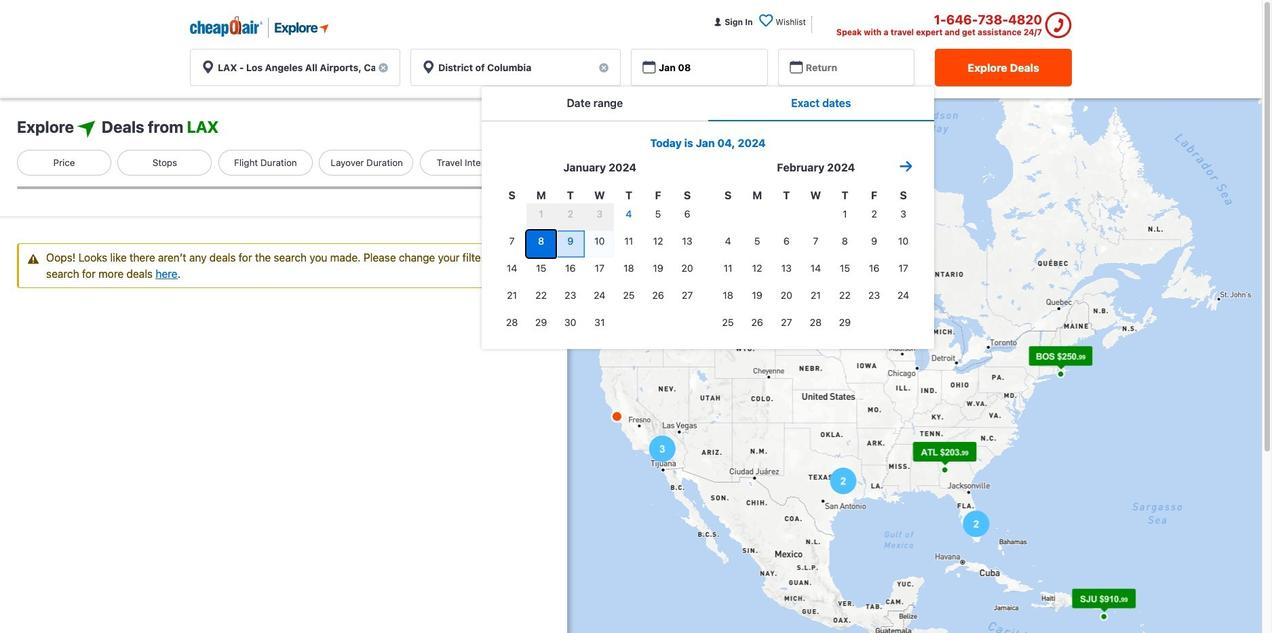 Task type: locate. For each thing, give the bounding box(es) containing it.
dialog
[[482, 122, 934, 349]]

1 clear field image from the left
[[378, 62, 389, 73]]

2 clear field image from the left
[[598, 62, 609, 73]]

0 horizontal spatial clear field image
[[378, 62, 389, 73]]

clear field image
[[378, 62, 389, 73], [598, 62, 609, 73]]

1 horizontal spatial clear field image
[[598, 62, 609, 73]]

LAX text field
[[190, 49, 400, 86]]

Depart field
[[631, 49, 768, 86]]

clear field image for dc text field at top left
[[598, 62, 609, 73]]



Task type: describe. For each thing, give the bounding box(es) containing it.
cheapoair image
[[190, 16, 263, 37]]

map region
[[567, 98, 1272, 634]]

Return field
[[778, 49, 915, 86]]

sign in to unlock member-only deals image
[[713, 17, 723, 27]]

DC text field
[[410, 49, 621, 86]]

clear field image for lax text box
[[378, 62, 389, 73]]

select next month image
[[899, 159, 913, 174]]



Task type: vqa. For each thing, say whether or not it's contained in the screenshot.
dialog
yes



